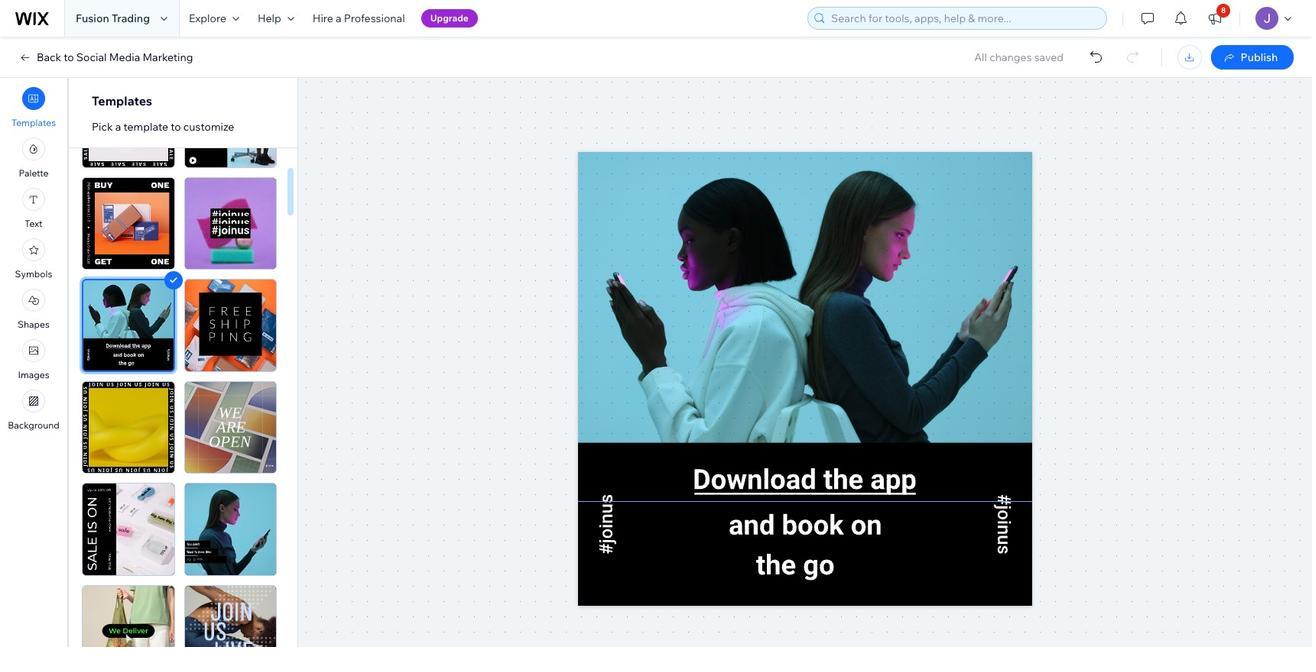 Task type: vqa. For each thing, say whether or not it's contained in the screenshot.
rightmost a
yes



Task type: describe. For each thing, give the bounding box(es) containing it.
media
[[109, 50, 140, 64]]

symbols button
[[15, 239, 52, 280]]

0 vertical spatial templates
[[92, 93, 152, 109]]

0 horizontal spatial to
[[64, 50, 74, 64]]

help button
[[249, 0, 304, 37]]

saved
[[1035, 50, 1064, 64]]

back to social media marketing button
[[18, 50, 193, 64]]

symbols
[[15, 268, 52, 280]]

changes
[[990, 50, 1032, 64]]

template
[[123, 120, 168, 134]]

marketing
[[143, 50, 193, 64]]

background
[[8, 420, 60, 431]]

8 button
[[1198, 0, 1232, 37]]

hire a professional
[[313, 11, 405, 25]]

back
[[37, 50, 61, 64]]

0 horizontal spatial templates
[[11, 117, 56, 128]]

all
[[975, 50, 987, 64]]

text
[[25, 218, 43, 229]]

menu containing templates
[[0, 83, 67, 436]]

professional
[[344, 11, 405, 25]]

upgrade
[[430, 12, 469, 24]]

publish button
[[1211, 45, 1294, 70]]

publish
[[1241, 50, 1278, 64]]

pick
[[92, 120, 113, 134]]

hire a professional link
[[304, 0, 414, 37]]

images
[[18, 369, 49, 381]]

back to social media marketing
[[37, 50, 193, 64]]

shapes button
[[18, 289, 50, 330]]

a for template
[[115, 120, 121, 134]]



Task type: locate. For each thing, give the bounding box(es) containing it.
1 vertical spatial templates
[[11, 117, 56, 128]]

hire
[[313, 11, 333, 25]]

Search for tools, apps, help & more... field
[[827, 8, 1102, 29]]

fusion trading
[[76, 11, 150, 25]]

templates
[[92, 93, 152, 109], [11, 117, 56, 128]]

1 vertical spatial to
[[171, 120, 181, 134]]

templates up the palette button
[[11, 117, 56, 128]]

text button
[[22, 188, 45, 229]]

1 horizontal spatial templates
[[92, 93, 152, 109]]

menu
[[0, 83, 67, 436]]

0 horizontal spatial a
[[115, 120, 121, 134]]

to right "template"
[[171, 120, 181, 134]]

1 horizontal spatial to
[[171, 120, 181, 134]]

social
[[76, 50, 107, 64]]

a right 'hire'
[[336, 11, 342, 25]]

trading
[[112, 11, 150, 25]]

all changes saved
[[975, 50, 1064, 64]]

shapes
[[18, 319, 50, 330]]

background button
[[8, 390, 60, 431]]

images button
[[18, 340, 49, 381]]

1 horizontal spatial a
[[336, 11, 342, 25]]

templates button
[[11, 87, 56, 128]]

explore
[[189, 11, 226, 25]]

a
[[336, 11, 342, 25], [115, 120, 121, 134]]

palette
[[19, 167, 49, 179]]

upgrade button
[[421, 9, 478, 28]]

0 vertical spatial to
[[64, 50, 74, 64]]

to right back
[[64, 50, 74, 64]]

8
[[1221, 5, 1226, 15]]

1 vertical spatial a
[[115, 120, 121, 134]]

palette button
[[19, 138, 49, 179]]

customize
[[183, 120, 234, 134]]

to
[[64, 50, 74, 64], [171, 120, 181, 134]]

pick a template to customize
[[92, 120, 234, 134]]

help
[[258, 11, 281, 25]]

a right pick
[[115, 120, 121, 134]]

fusion
[[76, 11, 109, 25]]

templates up pick
[[92, 93, 152, 109]]

a for professional
[[336, 11, 342, 25]]

0 vertical spatial a
[[336, 11, 342, 25]]



